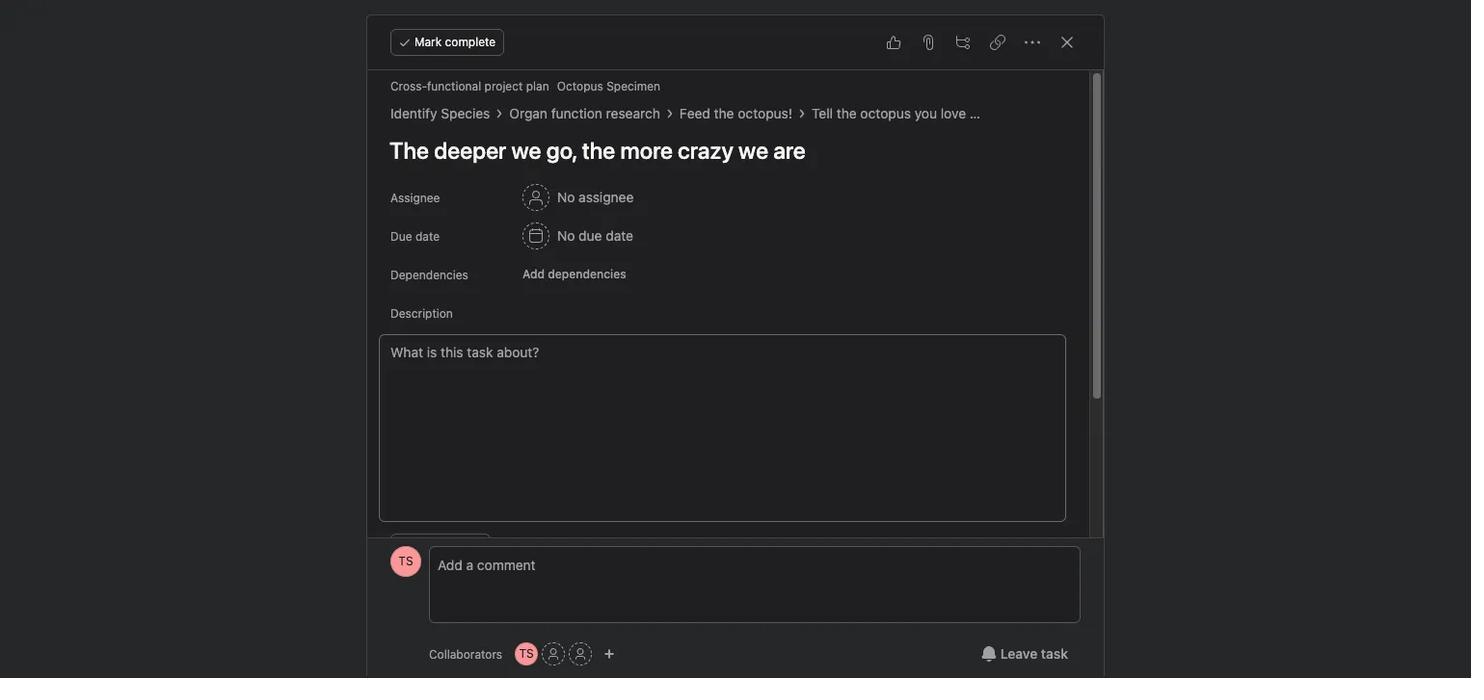 Task type: locate. For each thing, give the bounding box(es) containing it.
date inside dropdown button
[[606, 228, 633, 244]]

identify species
[[390, 105, 490, 121]]

1 no from the top
[[557, 189, 575, 205]]

no inside no due date dropdown button
[[557, 228, 575, 244]]

main content
[[367, 70, 1089, 679]]

specimen
[[607, 79, 660, 94]]

the right feed
[[714, 105, 734, 121]]

add
[[522, 267, 545, 281]]

0 horizontal spatial date
[[415, 229, 440, 244]]

no due date
[[557, 228, 633, 244]]

leave
[[1000, 646, 1037, 662]]

main content containing identify species
[[367, 70, 1089, 679]]

octopus
[[557, 79, 603, 94]]

function
[[551, 105, 602, 121]]

main content inside the deeper we go, the more crazy we are dialog
[[367, 70, 1089, 679]]

1 vertical spatial no
[[557, 228, 575, 244]]

tell
[[812, 105, 833, 121]]

organ function research
[[509, 105, 660, 121]]

tell the octopus you love them
[[812, 105, 1001, 121]]

the right tell
[[837, 105, 857, 121]]

add or remove collaborators image
[[604, 649, 615, 660]]

0 vertical spatial ts
[[398, 554, 413, 569]]

date
[[606, 228, 633, 244], [415, 229, 440, 244]]

0 horizontal spatial the
[[714, 105, 734, 121]]

assignee
[[390, 191, 440, 205]]

description
[[390, 307, 453, 321]]

0 horizontal spatial ts button
[[390, 547, 421, 577]]

2 the from the left
[[837, 105, 857, 121]]

cross-functional project plan link
[[390, 79, 549, 94]]

ts button
[[390, 547, 421, 577], [515, 643, 538, 666]]

copy task link image
[[990, 35, 1005, 50]]

mark complete
[[415, 35, 496, 49]]

dependencies
[[390, 268, 468, 282]]

2 no from the top
[[557, 228, 575, 244]]

the for octopus!
[[714, 105, 734, 121]]

1 the from the left
[[714, 105, 734, 121]]

no inside no assignee dropdown button
[[557, 189, 575, 205]]

0 horizontal spatial ts
[[398, 554, 413, 569]]

cross-functional project plan octopus specimen
[[390, 79, 660, 94]]

ts
[[398, 554, 413, 569], [519, 647, 534, 661]]

you
[[915, 105, 937, 121]]

functional
[[427, 79, 481, 94]]

leave task button
[[969, 637, 1081, 672]]

no left due
[[557, 228, 575, 244]]

identify species link
[[390, 103, 490, 124]]

ts for left ts button
[[398, 554, 413, 569]]

1 vertical spatial ts
[[519, 647, 534, 661]]

add subtask image
[[955, 35, 971, 50]]

1 horizontal spatial ts
[[519, 647, 534, 661]]

no
[[557, 189, 575, 205], [557, 228, 575, 244]]

research
[[606, 105, 660, 121]]

no assignee button
[[514, 180, 642, 215]]

1 horizontal spatial date
[[606, 228, 633, 244]]

the deeper we go, the more crazy we are dialog
[[367, 15, 1104, 679]]

1 horizontal spatial ts button
[[515, 643, 538, 666]]

1 vertical spatial ts button
[[515, 643, 538, 666]]

1 horizontal spatial the
[[837, 105, 857, 121]]

feed the octopus! link
[[679, 103, 792, 124]]

the
[[714, 105, 734, 121], [837, 105, 857, 121]]

0 vertical spatial no
[[557, 189, 575, 205]]

no left "assignee" at the left top of page
[[557, 189, 575, 205]]

identify
[[390, 105, 437, 121]]

0 vertical spatial ts button
[[390, 547, 421, 577]]

due
[[390, 229, 412, 244]]



Task type: describe. For each thing, give the bounding box(es) containing it.
feed the octopus!
[[679, 105, 792, 121]]

octopus!
[[738, 105, 792, 121]]

dependencies
[[548, 267, 626, 281]]

organ
[[509, 105, 548, 121]]

task
[[1041, 646, 1068, 662]]

mark complete button
[[390, 29, 504, 56]]

add dependencies button
[[514, 261, 635, 288]]

plan
[[526, 79, 549, 94]]

mark
[[415, 35, 442, 49]]

add dependencies
[[522, 267, 626, 281]]

octopus
[[860, 105, 911, 121]]

no assignee
[[557, 189, 634, 205]]

the for octopus
[[837, 105, 857, 121]]

due
[[579, 228, 602, 244]]

ts for ts button to the bottom
[[519, 647, 534, 661]]

them
[[970, 105, 1001, 121]]

attachments: add a file to this task, the deeper we go, the more crazy we are image
[[921, 35, 936, 50]]

octopus specimen link
[[557, 79, 660, 94]]

more actions for this task image
[[1025, 35, 1040, 50]]

collapse task pane image
[[1059, 35, 1075, 50]]

species
[[441, 105, 490, 121]]

Task Name text field
[[377, 128, 1066, 173]]

cross-
[[390, 79, 427, 94]]

0 likes. click to like this task image
[[886, 35, 901, 50]]

love
[[941, 105, 966, 121]]

no for no due date
[[557, 228, 575, 244]]

project
[[484, 79, 523, 94]]

no for no assignee
[[557, 189, 575, 205]]

feed
[[679, 105, 710, 121]]

due date
[[390, 229, 440, 244]]

complete
[[445, 35, 496, 49]]

collaborators
[[429, 647, 502, 662]]

no due date button
[[514, 219, 642, 254]]

tell the octopus you love them link
[[812, 103, 1001, 124]]

organ function research link
[[509, 103, 660, 124]]

assignee
[[579, 189, 634, 205]]

leave task
[[1000, 646, 1068, 662]]



Task type: vqa. For each thing, say whether or not it's contained in the screenshot.
Optional text field
no



